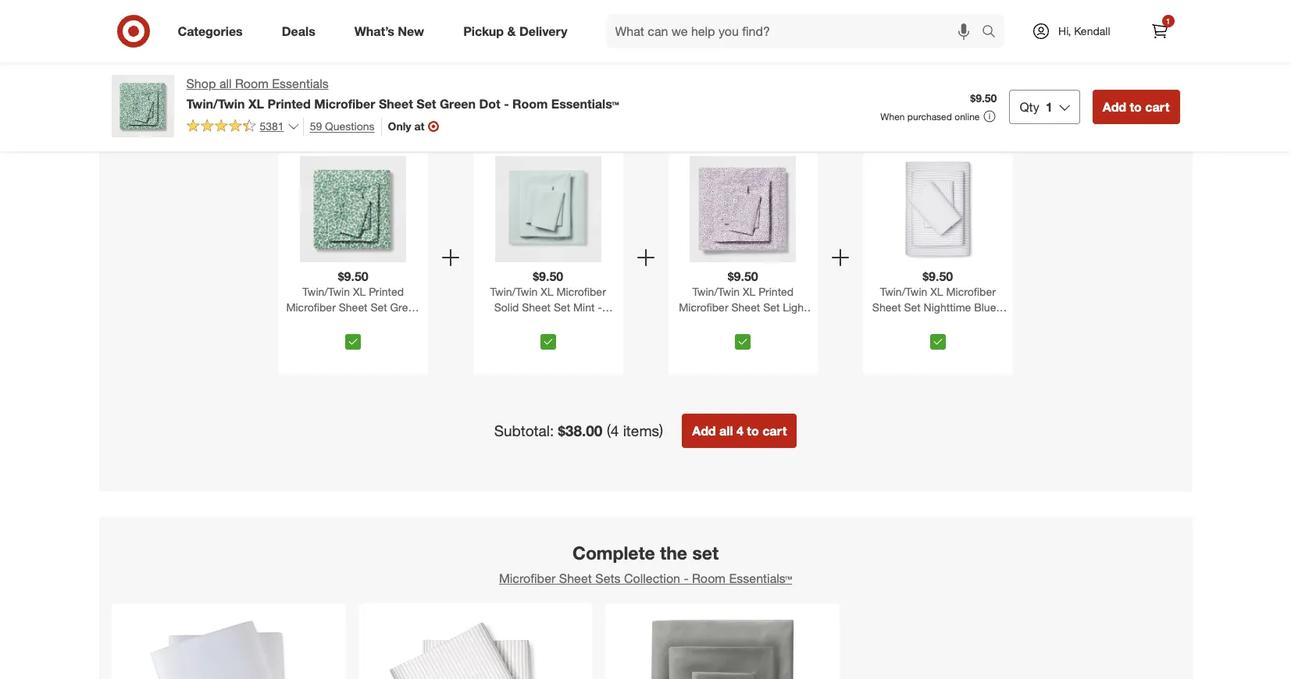 Task type: vqa. For each thing, say whether or not it's contained in the screenshot.
all to the top
yes



Task type: locate. For each thing, give the bounding box(es) containing it.
all inside button
[[719, 423, 733, 439]]

when purchased online
[[881, 111, 980, 123]]

59 questions link
[[303, 118, 375, 136]]

blue
[[974, 300, 996, 314]]

twin/twin for $9.50 twin/twin xl printed microfiber sheet set light purple daisy - room essentials™
[[692, 285, 740, 298]]

0 horizontal spatial dot
[[296, 316, 313, 329]]

add for add all 4 to cart
[[692, 423, 716, 439]]

None checkbox
[[345, 334, 361, 350], [540, 334, 556, 350], [345, 334, 361, 350], [540, 334, 556, 350]]

daisy
[[727, 316, 754, 329]]

xl for $9.50 twin/twin xl printed microfiber sheet set green dot - room essentials™
[[353, 285, 366, 298]]

green inside shop all room essentials twin/twin xl printed microfiber sheet set green dot - room essentials™
[[440, 96, 476, 112]]

hi, kendall
[[1059, 24, 1110, 37]]

xl inside shop all room essentials twin/twin xl printed microfiber sheet set green dot - room essentials™
[[248, 96, 264, 112]]

$9.50 down twin/twin xl microfiber solid sheet set mint - room essentials™ image
[[533, 268, 563, 284]]

$9.50 for $9.50 twin/twin xl microfiber solid sheet set mint - room essentials™
[[533, 268, 563, 284]]

1
[[1166, 16, 1170, 26], [1046, 99, 1053, 115]]

$9.50 up "daisy"
[[728, 268, 758, 284]]

0 horizontal spatial add
[[692, 423, 716, 439]]

the
[[660, 542, 687, 564]]

xl
[[248, 96, 264, 112], [353, 285, 366, 298], [541, 285, 553, 298], [743, 285, 756, 298], [931, 285, 943, 298]]

microfiber solid pillowcase set - room essentials™ image
[[121, 613, 336, 680]]

printed inside $9.50 twin/twin xl printed microfiber sheet set green dot - room essentials™
[[369, 285, 404, 298]]

deals
[[282, 23, 315, 39]]

all
[[219, 76, 232, 91], [719, 423, 733, 439]]

cart
[[1145, 99, 1170, 115], [763, 423, 787, 439]]

1 horizontal spatial green
[[440, 96, 476, 112]]

essentials™
[[551, 96, 619, 112], [356, 316, 411, 329], [537, 316, 592, 329], [927, 316, 982, 329], [716, 332, 771, 345], [729, 571, 792, 587]]

printed for $9.50 twin/twin xl printed microfiber sheet set light purple daisy - room essentials™
[[759, 285, 794, 298]]

together
[[690, 99, 762, 121]]

all inside shop all room essentials twin/twin xl printed microfiber sheet set green dot - room essentials™
[[219, 76, 232, 91]]

questions
[[325, 119, 375, 133]]

set inside $9.50 twin/twin xl microfiber solid sheet set mint - room essentials™
[[554, 300, 570, 314]]

microfiber inside $9.50 twin/twin xl microfiber solid sheet set mint - room essentials™
[[557, 285, 606, 298]]

1 horizontal spatial to
[[1130, 99, 1142, 115]]

pickup & delivery link
[[450, 14, 587, 48]]

1 right kendall
[[1166, 16, 1170, 26]]

hi,
[[1059, 24, 1071, 37]]

$9.50 inside $9.50 twin/twin xl microfiber sheet set nighttime blue - room essentials™
[[923, 268, 953, 284]]

$9.50 up online
[[970, 91, 997, 105]]

1 right 'qty'
[[1046, 99, 1053, 115]]

xl for $9.50 twin/twin xl microfiber sheet set nighttime blue - room essentials™
[[931, 285, 943, 298]]

set
[[417, 96, 436, 112], [371, 300, 387, 314], [554, 300, 570, 314], [763, 300, 780, 314], [904, 300, 921, 314]]

add all 4 to cart button
[[682, 414, 797, 448]]

to
[[1130, 99, 1142, 115], [747, 423, 759, 439]]

twin/twin inside $9.50 twin/twin xl printed microfiber sheet set light purple daisy - room essentials™
[[692, 285, 740, 298]]

1 vertical spatial 1
[[1046, 99, 1053, 115]]

essentials
[[272, 76, 329, 91]]

set inside $9.50 twin/twin xl microfiber sheet set nighttime blue - room essentials™
[[904, 300, 921, 314]]

add inside button
[[1103, 99, 1127, 115]]

shop
[[186, 76, 216, 91]]

xl for $9.50 twin/twin xl printed microfiber sheet set light purple daisy - room essentials™
[[743, 285, 756, 298]]

twin/twin
[[186, 96, 245, 112], [303, 285, 350, 298], [490, 285, 538, 298], [692, 285, 740, 298], [880, 285, 928, 298]]

$9.50
[[970, 91, 997, 105], [338, 268, 368, 284], [533, 268, 563, 284], [728, 268, 758, 284], [923, 268, 953, 284]]

$9.50 for $9.50 twin/twin xl printed microfiber sheet set green dot - room essentials™
[[338, 268, 368, 284]]

set inside $9.50 twin/twin xl printed microfiber sheet set light purple daisy - room essentials™
[[763, 300, 780, 314]]

all left 4
[[719, 423, 733, 439]]

online
[[955, 111, 980, 123]]

$9.50 inside $9.50 twin/twin xl printed microfiber sheet set light purple daisy - room essentials™
[[728, 268, 758, 284]]

twin/twin for $9.50 twin/twin xl printed microfiber sheet set green dot - room essentials™
[[303, 285, 350, 298]]

dot inside shop all room essentials twin/twin xl printed microfiber sheet set green dot - room essentials™
[[479, 96, 501, 112]]

green
[[440, 96, 476, 112], [390, 300, 420, 314]]

complete the set microfiber sheet sets collection - room essentials™
[[499, 542, 792, 587]]

room
[[235, 76, 269, 91], [513, 96, 548, 112], [323, 316, 353, 329], [504, 316, 534, 329], [764, 316, 794, 329], [894, 316, 924, 329], [692, 571, 726, 587]]

None checkbox
[[735, 334, 751, 350], [930, 334, 946, 350], [735, 334, 751, 350], [930, 334, 946, 350]]

1 vertical spatial add
[[692, 423, 716, 439]]

pickup & delivery
[[463, 23, 568, 39]]

printed
[[268, 96, 311, 112], [369, 285, 404, 298], [759, 285, 794, 298]]

$9.50 inside $9.50 twin/twin xl printed microfiber sheet set green dot - room essentials™
[[338, 268, 368, 284]]

- inside $9.50 twin/twin xl microfiber solid sheet set mint - room essentials™
[[598, 300, 602, 314]]

$9.50 for $9.50 twin/twin xl microfiber sheet set nighttime blue - room essentials™
[[923, 268, 953, 284]]

microfiber inside $9.50 twin/twin xl printed microfiber sheet set light purple daisy - room essentials™
[[679, 300, 729, 314]]

0 vertical spatial green
[[440, 96, 476, 112]]

-
[[504, 96, 509, 112], [598, 300, 602, 314], [999, 300, 1004, 314], [316, 316, 320, 329], [757, 316, 761, 329], [684, 571, 689, 587]]

twin/twin xl microfiber solid sheet set mint - room essentials™ link
[[477, 284, 620, 329]]

5381 link
[[186, 118, 300, 137]]

items)
[[623, 421, 663, 439]]

twin/twin inside $9.50 twin/twin xl microfiber solid sheet set mint - room essentials™
[[490, 285, 538, 298]]

what's
[[354, 23, 394, 39]]

0 horizontal spatial all
[[219, 76, 232, 91]]

twin/twin xl microfiber solid sheet set mint - room essentials™ image
[[495, 156, 601, 262]]

1 vertical spatial dot
[[296, 316, 313, 329]]

xl inside $9.50 twin/twin xl printed microfiber sheet set green dot - room essentials™
[[353, 285, 366, 298]]

cart right 4
[[763, 423, 787, 439]]

1 horizontal spatial dot
[[479, 96, 501, 112]]

essentials™ inside $9.50 twin/twin xl microfiber sheet set nighttime blue - room essentials™
[[927, 316, 982, 329]]

purple
[[693, 316, 724, 329]]

0 vertical spatial add
[[1103, 99, 1127, 115]]

xl inside $9.50 twin/twin xl printed microfiber sheet set light purple daisy - room essentials™
[[743, 285, 756, 298]]

mint
[[573, 300, 595, 314]]

$9.50 twin/twin xl printed microfiber sheet set green dot - room essentials™
[[286, 268, 420, 329]]

set for $9.50 twin/twin xl printed microfiber sheet set green dot - room essentials™
[[371, 300, 387, 314]]

sheet inside complete the set microfiber sheet sets collection - room essentials™
[[559, 571, 592, 587]]

microfiber inside $9.50 twin/twin xl microfiber sheet set nighttime blue - room essentials™
[[946, 285, 996, 298]]

0 horizontal spatial to
[[747, 423, 759, 439]]

0 vertical spatial to
[[1130, 99, 1142, 115]]

qty 1
[[1020, 99, 1053, 115]]

all right the shop
[[219, 76, 232, 91]]

at
[[414, 120, 425, 133]]

add inside button
[[692, 423, 716, 439]]

what's new link
[[341, 14, 444, 48]]

1 horizontal spatial add
[[1103, 99, 1127, 115]]

1 vertical spatial all
[[719, 423, 733, 439]]

0 vertical spatial all
[[219, 76, 232, 91]]

cart down 1 link
[[1145, 99, 1170, 115]]

$9.50 twin/twin xl microfiber sheet set nighttime blue - room essentials™
[[872, 268, 1004, 329]]

0 horizontal spatial printed
[[268, 96, 311, 112]]

add
[[1103, 99, 1127, 115], [692, 423, 716, 439]]

sheet
[[379, 96, 413, 112], [339, 300, 368, 314], [522, 300, 551, 314], [732, 300, 760, 314], [872, 300, 901, 314], [559, 571, 592, 587]]

new
[[398, 23, 424, 39]]

sheet inside $9.50 twin/twin xl printed microfiber sheet set green dot - room essentials™
[[339, 300, 368, 314]]

cart inside button
[[1145, 99, 1170, 115]]

microfiber printed pillowcase set - room essentials™ image
[[368, 613, 583, 680]]

$9.50 up nighttime
[[923, 268, 953, 284]]

twin/twin inside $9.50 twin/twin xl microfiber sheet set nighttime blue - room essentials™
[[880, 285, 928, 298]]

- inside shop all room essentials twin/twin xl printed microfiber sheet set green dot - room essentials™
[[504, 96, 509, 112]]

subtotal: $38.00 (4 items)
[[494, 421, 663, 439]]

set for $9.50 twin/twin xl microfiber solid sheet set mint - room essentials™
[[554, 300, 570, 314]]

$9.50 down twin/twin xl printed microfiber sheet set green dot - room essentials™ image
[[338, 268, 368, 284]]

collection
[[624, 571, 680, 587]]

2 horizontal spatial printed
[[759, 285, 794, 298]]

1 vertical spatial cart
[[763, 423, 787, 439]]

categories
[[178, 23, 243, 39]]

0 vertical spatial dot
[[479, 96, 501, 112]]

essentials™ inside $9.50 twin/twin xl printed microfiber sheet set light purple daisy - room essentials™
[[716, 332, 771, 345]]

0 horizontal spatial cart
[[763, 423, 787, 439]]

set
[[692, 542, 719, 564]]

subtotal:
[[494, 421, 554, 439]]

room inside $9.50 twin/twin xl printed microfiber sheet set light purple daisy - room essentials™
[[764, 316, 794, 329]]

1 vertical spatial green
[[390, 300, 420, 314]]

essentials™ inside complete the set microfiber sheet sets collection - room essentials™
[[729, 571, 792, 587]]

shop all room essentials twin/twin xl printed microfiber sheet set green dot - room essentials™
[[186, 76, 619, 112]]

sheet inside $9.50 twin/twin xl microfiber sheet set nighttime blue - room essentials™
[[872, 300, 901, 314]]

add to cart
[[1103, 99, 1170, 115]]

bought
[[624, 99, 685, 121]]

only
[[388, 120, 411, 133]]

add all 4 to cart
[[692, 423, 787, 439]]

twin/twin for $9.50 twin/twin xl microfiber solid sheet set mint - room essentials™
[[490, 285, 538, 298]]

dot
[[479, 96, 501, 112], [296, 316, 313, 329]]

xl inside $9.50 twin/twin xl microfiber solid sheet set mint - room essentials™
[[541, 285, 553, 298]]

xl inside $9.50 twin/twin xl microfiber sheet set nighttime blue - room essentials™
[[931, 285, 943, 298]]

twin/twin inside $9.50 twin/twin xl printed microfiber sheet set green dot - room essentials™
[[303, 285, 350, 298]]

1 horizontal spatial 1
[[1166, 16, 1170, 26]]

1 horizontal spatial all
[[719, 423, 733, 439]]

microfiber
[[314, 96, 375, 112], [557, 285, 606, 298], [946, 285, 996, 298], [286, 300, 336, 314], [679, 300, 729, 314], [499, 571, 556, 587]]

0 vertical spatial cart
[[1145, 99, 1170, 115]]

set inside $9.50 twin/twin xl printed microfiber sheet set green dot - room essentials™
[[371, 300, 387, 314]]

$9.50 inside $9.50 twin/twin xl microfiber solid sheet set mint - room essentials™
[[533, 268, 563, 284]]

printed inside $9.50 twin/twin xl printed microfiber sheet set light purple daisy - room essentials™
[[759, 285, 794, 298]]

only at
[[388, 120, 425, 133]]

1 horizontal spatial cart
[[1145, 99, 1170, 115]]

0 vertical spatial 1
[[1166, 16, 1170, 26]]

0 horizontal spatial green
[[390, 300, 420, 314]]

essentials™ inside $9.50 twin/twin xl printed microfiber sheet set green dot - room essentials™
[[356, 316, 411, 329]]

1 horizontal spatial printed
[[369, 285, 404, 298]]

1 vertical spatial to
[[747, 423, 759, 439]]

categories link
[[164, 14, 262, 48]]



Task type: describe. For each thing, give the bounding box(es) containing it.
nighttime
[[924, 300, 971, 314]]

green inside $9.50 twin/twin xl printed microfiber sheet set green dot - room essentials™
[[390, 300, 420, 314]]

add to cart button
[[1093, 90, 1180, 124]]

59 questions
[[310, 119, 375, 133]]

microfiber inside complete the set microfiber sheet sets collection - room essentials™
[[499, 571, 556, 587]]

sheet inside $9.50 twin/twin xl microfiber solid sheet set mint - room essentials™
[[522, 300, 551, 314]]

room inside complete the set microfiber sheet sets collection - room essentials™
[[692, 571, 726, 587]]

search button
[[975, 14, 1013, 52]]

printed inside shop all room essentials twin/twin xl printed microfiber sheet set green dot - room essentials™
[[268, 96, 311, 112]]

twin/twin xl microfiber sheet set nighttime blue - room essentials™ link
[[866, 284, 1010, 329]]

twin/twin xl printed microfiber sheet set light purple daisy - room essentials™ image
[[690, 156, 796, 262]]

deals link
[[269, 14, 335, 48]]

set for $9.50 twin/twin xl printed microfiber sheet set light purple daisy - room essentials™
[[763, 300, 780, 314]]

- inside $9.50 twin/twin xl printed microfiber sheet set green dot - room essentials™
[[316, 316, 320, 329]]

all for shop
[[219, 76, 232, 91]]

essentials™ inside shop all room essentials twin/twin xl printed microfiber sheet set green dot - room essentials™
[[551, 96, 619, 112]]

set inside shop all room essentials twin/twin xl printed microfiber sheet set green dot - room essentials™
[[417, 96, 436, 112]]

sets
[[596, 571, 621, 587]]

microfiber solid sheet set - room essentials™ image
[[614, 613, 830, 680]]

complete
[[573, 542, 655, 564]]

to inside button
[[747, 423, 759, 439]]

twin/twin for $9.50 twin/twin xl microfiber sheet set nighttime blue - room essentials™
[[880, 285, 928, 298]]

essentials™ inside $9.50 twin/twin xl microfiber solid sheet set mint - room essentials™
[[537, 316, 592, 329]]

printed for $9.50 twin/twin xl printed microfiber sheet set green dot - room essentials™
[[369, 285, 404, 298]]

$9.50 for $9.50
[[970, 91, 997, 105]]

purchased
[[908, 111, 952, 123]]

sheet inside $9.50 twin/twin xl printed microfiber sheet set light purple daisy - room essentials™
[[732, 300, 760, 314]]

59
[[310, 119, 322, 133]]

microfiber inside shop all room essentials twin/twin xl printed microfiber sheet set green dot - room essentials™
[[314, 96, 375, 112]]

solid
[[494, 300, 519, 314]]

&
[[507, 23, 516, 39]]

when
[[881, 111, 905, 123]]

- inside complete the set microfiber sheet sets collection - room essentials™
[[684, 571, 689, 587]]

4
[[737, 423, 744, 439]]

$38.00
[[558, 421, 603, 439]]

to inside button
[[1130, 99, 1142, 115]]

image of twin/twin xl printed microfiber sheet set green dot - room essentials™ image
[[111, 75, 174, 137]]

what's new
[[354, 23, 424, 39]]

cart inside button
[[763, 423, 787, 439]]

5381
[[260, 120, 284, 133]]

twin/twin xl printed microfiber sheet set green dot - room essentials™ image
[[300, 156, 406, 262]]

all for add
[[719, 423, 733, 439]]

twin/twin xl printed microfiber sheet set light purple daisy - room essentials™ link
[[671, 284, 815, 345]]

xl for $9.50 twin/twin xl microfiber solid sheet set mint - room essentials™
[[541, 285, 553, 298]]

microfiber sheet sets collection - room essentials™ link
[[499, 571, 792, 587]]

$9.50 for $9.50 twin/twin xl printed microfiber sheet set light purple daisy - room essentials™
[[728, 268, 758, 284]]

- inside $9.50 twin/twin xl printed microfiber sheet set light purple daisy - room essentials™
[[757, 316, 761, 329]]

kendall
[[1074, 24, 1110, 37]]

frequently
[[529, 99, 619, 121]]

room inside $9.50 twin/twin xl microfiber solid sheet set mint - room essentials™
[[504, 316, 534, 329]]

pickup
[[463, 23, 504, 39]]

0 horizontal spatial 1
[[1046, 99, 1053, 115]]

$9.50 twin/twin xl printed microfiber sheet set light purple daisy - room essentials™
[[679, 268, 807, 345]]

light
[[783, 300, 807, 314]]

room inside $9.50 twin/twin xl microfiber sheet set nighttime blue - room essentials™
[[894, 316, 924, 329]]

delivery
[[519, 23, 568, 39]]

twin/twin xl printed microfiber sheet set green dot - room essentials™ link
[[282, 284, 425, 329]]

What can we help you find? suggestions appear below search field
[[606, 14, 986, 48]]

twin/twin inside shop all room essentials twin/twin xl printed microfiber sheet set green dot - room essentials™
[[186, 96, 245, 112]]

$9.50 twin/twin xl microfiber solid sheet set mint - room essentials™
[[490, 268, 606, 329]]

sheet inside shop all room essentials twin/twin xl printed microfiber sheet set green dot - room essentials™
[[379, 96, 413, 112]]

qty
[[1020, 99, 1040, 115]]

1 inside 1 link
[[1166, 16, 1170, 26]]

dot inside $9.50 twin/twin xl printed microfiber sheet set green dot - room essentials™
[[296, 316, 313, 329]]

- inside $9.50 twin/twin xl microfiber sheet set nighttime blue - room essentials™
[[999, 300, 1004, 314]]

frequently bought together
[[529, 99, 762, 121]]

1 link
[[1143, 14, 1177, 48]]

search
[[975, 25, 1013, 40]]

microfiber inside $9.50 twin/twin xl printed microfiber sheet set green dot - room essentials™
[[286, 300, 336, 314]]

room inside $9.50 twin/twin xl printed microfiber sheet set green dot - room essentials™
[[323, 316, 353, 329]]

twin/twin xl microfiber sheet set nighttime blue - room essentials™ image
[[885, 156, 991, 262]]

(4
[[607, 421, 619, 439]]

add for add to cart
[[1103, 99, 1127, 115]]



